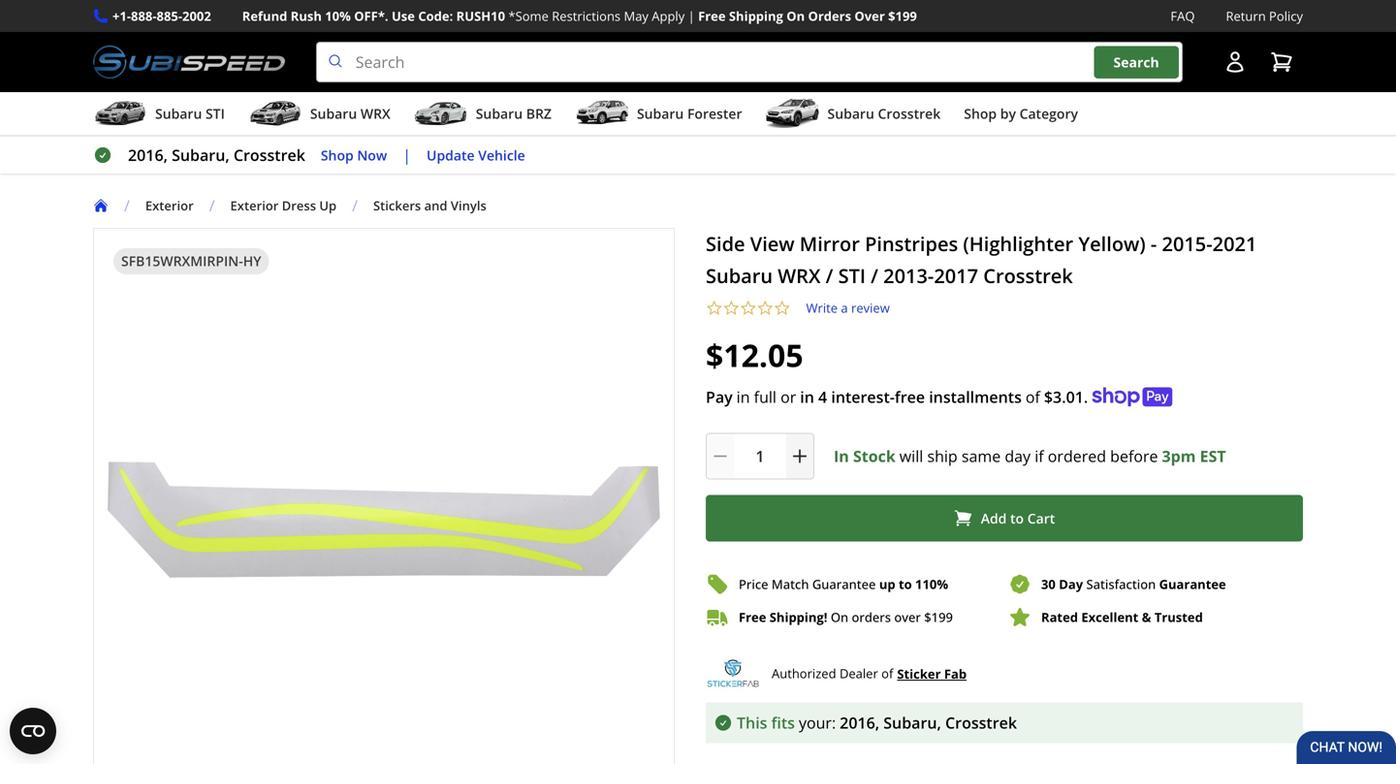Task type: describe. For each thing, give the bounding box(es) containing it.
shop by category button
[[964, 96, 1079, 135]]

wrx inside dropdown button
[[361, 104, 391, 123]]

sticker fab link
[[898, 663, 967, 684]]

over
[[895, 609, 921, 626]]

sticker fab image
[[706, 660, 760, 687]]

write
[[807, 299, 838, 317]]

day
[[1059, 576, 1084, 593]]

vinyls
[[451, 197, 487, 214]]

subaru wrx
[[310, 104, 391, 123]]

0 vertical spatial on
[[787, 7, 805, 25]]

write a review link
[[807, 299, 890, 317]]

shipping
[[729, 7, 784, 25]]

30
[[1042, 576, 1056, 593]]

rush
[[291, 7, 322, 25]]

subaru forester
[[637, 104, 743, 123]]

1 horizontal spatial free
[[739, 609, 767, 626]]

to inside button
[[1011, 509, 1024, 528]]

$12.05
[[706, 334, 804, 376]]

faq
[[1171, 7, 1195, 25]]

free
[[895, 387, 925, 408]]

authorized dealer of sticker fab
[[772, 665, 967, 683]]

view
[[751, 230, 795, 257]]

subaru crosstrek
[[828, 104, 941, 123]]

sfb15wrxmirpin-hy
[[121, 252, 261, 270]]

vehicle
[[478, 146, 525, 164]]

shop by category
[[964, 104, 1079, 123]]

pay in full or in 4 interest-free installments of $3.01 .
[[706, 387, 1089, 408]]

1 horizontal spatial 2016,
[[840, 713, 880, 733]]

a subaru forester thumbnail image image
[[575, 99, 629, 128]]

may
[[624, 7, 649, 25]]

off*.
[[354, 7, 389, 25]]

or
[[781, 387, 797, 408]]

exterior for exterior
[[145, 197, 194, 214]]

subaru crosstrek button
[[766, 96, 941, 135]]

ship
[[928, 446, 958, 467]]

subaru for subaru wrx
[[310, 104, 357, 123]]

search
[[1114, 53, 1160, 71]]

3 empty star image from the left
[[774, 300, 791, 317]]

return policy
[[1227, 7, 1304, 25]]

1 guarantee from the left
[[813, 576, 876, 593]]

subaru sti button
[[93, 96, 225, 135]]

+1-888-885-2002
[[113, 7, 211, 25]]

price match guarantee up to 110%
[[739, 576, 949, 593]]

trusted
[[1155, 609, 1204, 626]]

/ for exterior dress up
[[209, 195, 215, 216]]

dealer
[[840, 665, 879, 682]]

stickers
[[373, 197, 421, 214]]

1 empty star image from the left
[[740, 300, 757, 317]]

subaru brz button
[[414, 96, 552, 135]]

faq link
[[1171, 6, 1195, 26]]

orders
[[852, 609, 891, 626]]

update
[[427, 146, 475, 164]]

subaru inside side view mirror pinstripes (highlighter yellow) - 2015-2021 subaru wrx / sti / 2013-2017 crosstrek
[[706, 263, 773, 289]]

button image
[[1224, 51, 1247, 74]]

hy
[[243, 252, 261, 270]]

shop for shop now
[[321, 146, 354, 164]]

0 vertical spatial subaru,
[[172, 145, 230, 166]]

a subaru sti thumbnail image image
[[93, 99, 147, 128]]

same
[[962, 446, 1001, 467]]

est
[[1200, 446, 1227, 467]]

2013-
[[884, 263, 934, 289]]

0 vertical spatial 2016,
[[128, 145, 168, 166]]

installments
[[929, 387, 1022, 408]]

add
[[981, 509, 1007, 528]]

4
[[819, 387, 828, 408]]

this
[[737, 713, 768, 733]]

up
[[880, 576, 896, 593]]

code:
[[418, 7, 453, 25]]

yellow)
[[1079, 230, 1146, 257]]

refund
[[242, 7, 287, 25]]

sfb15wrxmirpin-
[[121, 252, 243, 270]]

fits
[[772, 713, 795, 733]]

decrement image
[[711, 447, 730, 466]]

open widget image
[[10, 708, 56, 755]]

crosstrek inside dropdown button
[[878, 104, 941, 123]]

will
[[900, 446, 924, 467]]

0 vertical spatial of
[[1026, 387, 1041, 408]]

search button
[[1095, 46, 1179, 78]]

cart
[[1028, 509, 1056, 528]]

a subaru wrx thumbnail image image
[[248, 99, 303, 128]]

888-
[[131, 7, 157, 25]]

exterior for exterior dress up
[[230, 197, 279, 214]]

subaru brz
[[476, 104, 552, 123]]

in stock will ship same day if ordered before 3pm est
[[834, 446, 1227, 467]]

subaru for subaru forester
[[637, 104, 684, 123]]

stickers and vinyls
[[373, 197, 487, 214]]

subaru for subaru sti
[[155, 104, 202, 123]]

update vehicle button
[[427, 144, 525, 166]]

subaru sti
[[155, 104, 225, 123]]

0 horizontal spatial |
[[403, 145, 411, 166]]

apply
[[652, 7, 685, 25]]

wrx inside side view mirror pinstripes (highlighter yellow) - 2015-2021 subaru wrx / sti / 2013-2017 crosstrek
[[778, 263, 821, 289]]



Task type: locate. For each thing, give the bounding box(es) containing it.
1 vertical spatial free
[[739, 609, 767, 626]]

1 horizontal spatial exterior
[[230, 197, 279, 214]]

0 horizontal spatial wrx
[[361, 104, 391, 123]]

return
[[1227, 7, 1267, 25]]

exterior up sfb15wrxmirpin-
[[145, 197, 194, 214]]

full
[[754, 387, 777, 408]]

1 horizontal spatial guarantee
[[1160, 576, 1227, 593]]

rated
[[1042, 609, 1079, 626]]

1 horizontal spatial of
[[1026, 387, 1041, 408]]

on
[[787, 7, 805, 25], [831, 609, 849, 626]]

subaru down subispeed logo
[[155, 104, 202, 123]]

subaru inside subaru wrx dropdown button
[[310, 104, 357, 123]]

| right now
[[403, 145, 411, 166]]

add to cart
[[981, 509, 1056, 528]]

(highlighter
[[964, 230, 1074, 257]]

by
[[1001, 104, 1016, 123]]

ordered
[[1048, 446, 1107, 467]]

exterior dress up
[[230, 197, 337, 214]]

day
[[1005, 446, 1031, 467]]

subaru inside the subaru sti dropdown button
[[155, 104, 202, 123]]

write a review
[[807, 299, 890, 317]]

subaru right a subaru crosstrek thumbnail image
[[828, 104, 875, 123]]

if
[[1035, 446, 1044, 467]]

home image
[[93, 198, 109, 214]]

1 vertical spatial shop
[[321, 146, 354, 164]]

1 horizontal spatial sti
[[839, 263, 866, 289]]

1 vertical spatial subaru,
[[884, 713, 942, 733]]

1 horizontal spatial |
[[688, 7, 695, 25]]

free down price
[[739, 609, 767, 626]]

update vehicle
[[427, 146, 525, 164]]

| right apply
[[688, 7, 695, 25]]

pinstripes
[[865, 230, 959, 257]]

1 horizontal spatial to
[[1011, 509, 1024, 528]]

0 vertical spatial sti
[[206, 104, 225, 123]]

excellent
[[1082, 609, 1139, 626]]

*some
[[509, 7, 549, 25]]

in left 4
[[801, 387, 815, 408]]

sti inside side view mirror pinstripes (highlighter yellow) - 2015-2021 subaru wrx / sti / 2013-2017 crosstrek
[[839, 263, 866, 289]]

sti up the "write a review"
[[839, 263, 866, 289]]

0 horizontal spatial subaru,
[[172, 145, 230, 166]]

exterior link
[[145, 197, 209, 214], [145, 197, 194, 214]]

2 exterior from the left
[[230, 197, 279, 214]]

shop left by
[[964, 104, 997, 123]]

0 vertical spatial free
[[699, 7, 726, 25]]

0 horizontal spatial free
[[699, 7, 726, 25]]

shipping!
[[770, 609, 828, 626]]

sti up 2016, subaru, crosstrek
[[206, 104, 225, 123]]

0 vertical spatial shop
[[964, 104, 997, 123]]

exterior left dress
[[230, 197, 279, 214]]

.
[[1084, 387, 1089, 408]]

/ for exterior
[[124, 195, 130, 216]]

3pm
[[1163, 446, 1196, 467]]

shop pay image
[[1092, 388, 1173, 407]]

1 empty star image from the left
[[706, 300, 723, 317]]

up
[[320, 197, 337, 214]]

increment image
[[791, 447, 810, 466]]

side
[[706, 230, 745, 257]]

2016, subaru, crosstrek
[[128, 145, 305, 166]]

subaru for subaru brz
[[476, 104, 523, 123]]

of right dealer
[[882, 665, 894, 682]]

subispeed logo image
[[93, 42, 285, 83]]

to right the add
[[1011, 509, 1024, 528]]

subaru down side on the right top
[[706, 263, 773, 289]]

None number field
[[706, 433, 815, 480]]

stock
[[854, 446, 896, 467]]

/ down 2016, subaru, crosstrek
[[209, 195, 215, 216]]

/ for stickers and vinyls
[[352, 195, 358, 216]]

1 horizontal spatial wrx
[[778, 263, 821, 289]]

subaru inside subaru crosstrek dropdown button
[[828, 104, 875, 123]]

199
[[932, 609, 953, 626]]

before
[[1111, 446, 1159, 467]]

fab
[[945, 665, 967, 683]]

110%
[[916, 576, 949, 593]]

policy
[[1270, 7, 1304, 25]]

/ up the review
[[871, 263, 879, 289]]

0 vertical spatial to
[[1011, 509, 1024, 528]]

in
[[834, 446, 850, 467]]

0 horizontal spatial guarantee
[[813, 576, 876, 593]]

now
[[357, 146, 387, 164]]

empty star image
[[706, 300, 723, 317], [723, 300, 740, 317], [774, 300, 791, 317]]

1 in from the left
[[737, 387, 750, 408]]

subaru up shop now on the top of the page
[[310, 104, 357, 123]]

review
[[852, 299, 890, 317]]

wrx up write at the right top of the page
[[778, 263, 821, 289]]

a subaru brz thumbnail image image
[[414, 99, 468, 128]]

0 horizontal spatial 2016,
[[128, 145, 168, 166]]

search input field
[[316, 42, 1183, 83]]

0 horizontal spatial shop
[[321, 146, 354, 164]]

/
[[124, 195, 130, 216], [209, 195, 215, 216], [352, 195, 358, 216], [826, 263, 834, 289], [871, 263, 879, 289]]

shop left now
[[321, 146, 354, 164]]

/ down mirror
[[826, 263, 834, 289]]

interest-
[[832, 387, 895, 408]]

shop now link
[[321, 144, 387, 166]]

0 horizontal spatial on
[[787, 7, 805, 25]]

2017
[[934, 263, 979, 289]]

2016,
[[128, 145, 168, 166], [840, 713, 880, 733]]

forester
[[688, 104, 743, 123]]

guarantee up free shipping! on orders over $ 199
[[813, 576, 876, 593]]

2 in from the left
[[801, 387, 815, 408]]

wrx up now
[[361, 104, 391, 123]]

2 empty star image from the left
[[723, 300, 740, 317]]

0 horizontal spatial in
[[737, 387, 750, 408]]

subaru
[[155, 104, 202, 123], [310, 104, 357, 123], [476, 104, 523, 123], [637, 104, 684, 123], [828, 104, 875, 123], [706, 263, 773, 289]]

subaru wrx button
[[248, 96, 391, 135]]

2 guarantee from the left
[[1160, 576, 1227, 593]]

shop for shop by category
[[964, 104, 997, 123]]

1 vertical spatial to
[[899, 576, 912, 593]]

2002
[[182, 7, 211, 25]]

return policy link
[[1227, 6, 1304, 26]]

/ right up
[[352, 195, 358, 216]]

0 horizontal spatial to
[[899, 576, 912, 593]]

+1-888-885-2002 link
[[113, 6, 211, 26]]

&
[[1142, 609, 1152, 626]]

subaru inside the subaru forester dropdown button
[[637, 104, 684, 123]]

0 vertical spatial wrx
[[361, 104, 391, 123]]

0 horizontal spatial sti
[[206, 104, 225, 123]]

and
[[425, 197, 448, 214]]

shop inside dropdown button
[[964, 104, 997, 123]]

|
[[688, 7, 695, 25], [403, 145, 411, 166]]

1 horizontal spatial in
[[801, 387, 815, 408]]

of left $3.01
[[1026, 387, 1041, 408]]

subaru, down 'subaru sti'
[[172, 145, 230, 166]]

subaru for subaru crosstrek
[[828, 104, 875, 123]]

sticker
[[898, 665, 941, 683]]

subaru forester button
[[575, 96, 743, 135]]

1 vertical spatial on
[[831, 609, 849, 626]]

10%
[[325, 7, 351, 25]]

of inside authorized dealer of sticker fab
[[882, 665, 894, 682]]

2016, right your:
[[840, 713, 880, 733]]

0 vertical spatial |
[[688, 7, 695, 25]]

2015-
[[1163, 230, 1213, 257]]

subaru left forester
[[637, 104, 684, 123]]

1 horizontal spatial shop
[[964, 104, 997, 123]]

0 horizontal spatial of
[[882, 665, 894, 682]]

sti inside dropdown button
[[206, 104, 225, 123]]

$199
[[889, 7, 917, 25]]

1 vertical spatial wrx
[[778, 263, 821, 289]]

pay
[[706, 387, 733, 408]]

subaru inside subaru brz dropdown button
[[476, 104, 523, 123]]

your:
[[799, 713, 836, 733]]

a subaru crosstrek thumbnail image image
[[766, 99, 820, 128]]

2016, down the subaru sti dropdown button
[[128, 145, 168, 166]]

orders
[[809, 7, 852, 25]]

free
[[699, 7, 726, 25], [739, 609, 767, 626]]

free right apply
[[699, 7, 726, 25]]

0 horizontal spatial exterior
[[145, 197, 194, 214]]

free shipping! on orders over $ 199
[[739, 609, 953, 626]]

price
[[739, 576, 769, 593]]

/ right home icon
[[124, 195, 130, 216]]

empty star image
[[740, 300, 757, 317], [757, 300, 774, 317]]

side view mirror pinstripes (highlighter yellow) - 2015-2021 subaru wrx / sti / 2013-2017 crosstrek
[[706, 230, 1258, 289]]

this fits your: 2016, subaru, crosstrek
[[737, 713, 1018, 733]]

2 empty star image from the left
[[757, 300, 774, 317]]

subaru, down sticker
[[884, 713, 942, 733]]

category
[[1020, 104, 1079, 123]]

1 exterior from the left
[[145, 197, 194, 214]]

rated excellent & trusted
[[1042, 609, 1204, 626]]

in left the full
[[737, 387, 750, 408]]

subaru left brz
[[476, 104, 523, 123]]

guarantee up trusted
[[1160, 576, 1227, 593]]

subaru,
[[172, 145, 230, 166], [884, 713, 942, 733]]

1 vertical spatial |
[[403, 145, 411, 166]]

to right up
[[899, 576, 912, 593]]

1 vertical spatial sti
[[839, 263, 866, 289]]

30 day satisfaction guarantee
[[1042, 576, 1227, 593]]

885-
[[157, 7, 182, 25]]

1 horizontal spatial on
[[831, 609, 849, 626]]

2021
[[1213, 230, 1258, 257]]

1 vertical spatial 2016,
[[840, 713, 880, 733]]

1 horizontal spatial subaru,
[[884, 713, 942, 733]]

$3.01
[[1045, 387, 1084, 408]]

1 vertical spatial of
[[882, 665, 894, 682]]

+1-
[[113, 7, 131, 25]]

over
[[855, 7, 885, 25]]

stickers and vinyls link
[[373, 197, 502, 214], [373, 197, 487, 214]]

crosstrek inside side view mirror pinstripes (highlighter yellow) - 2015-2021 subaru wrx / sti / 2013-2017 crosstrek
[[984, 263, 1074, 289]]



Task type: vqa. For each thing, say whether or not it's contained in the screenshot.
"2021"
yes



